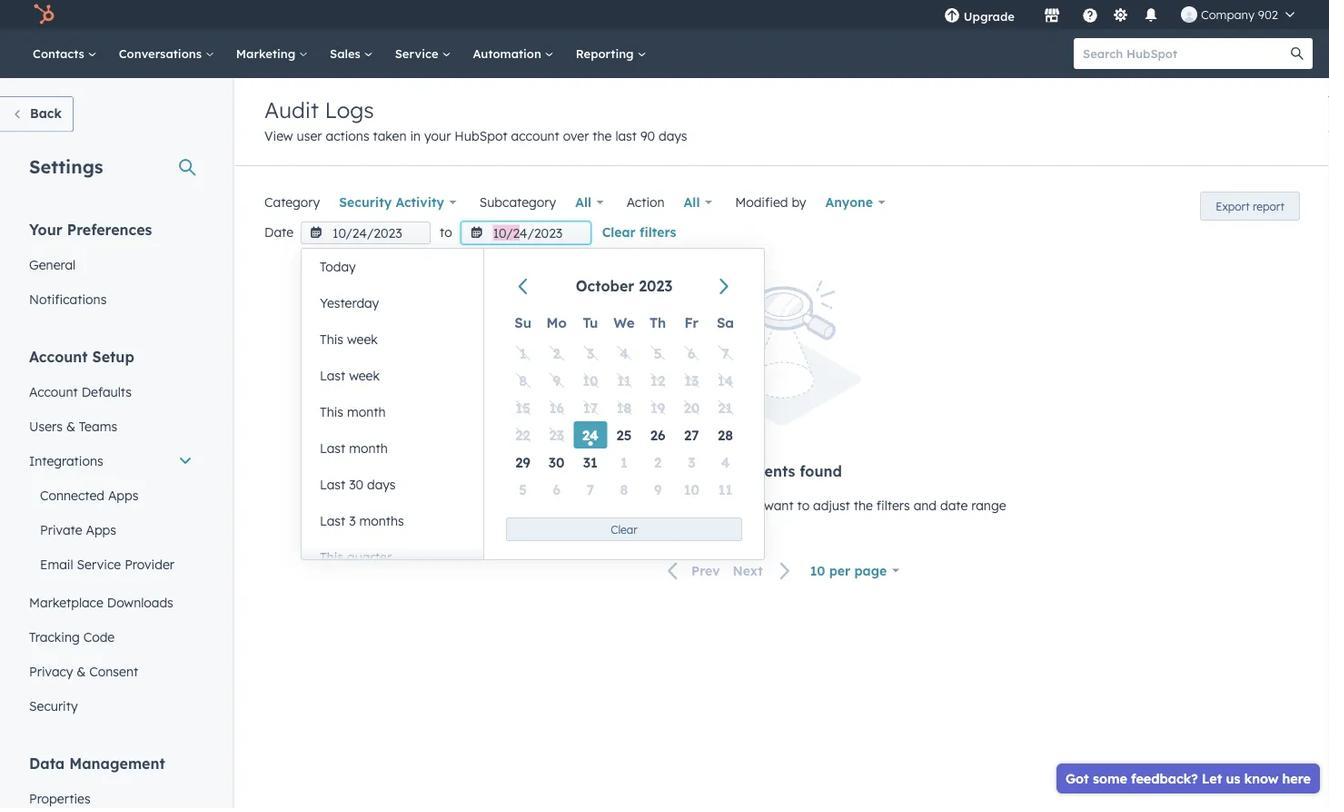 Task type: describe. For each thing, give the bounding box(es) containing it.
all for subcategory
[[575, 194, 592, 210]]

events
[[748, 462, 796, 480]]

26
[[651, 427, 666, 444]]

902
[[1259, 7, 1279, 22]]

last week
[[320, 368, 380, 384]]

this month button
[[302, 394, 483, 431]]

6 for rightmost 6 menu item
[[688, 345, 696, 362]]

19 menu item
[[641, 394, 675, 422]]

1 horizontal spatial 6 menu item
[[675, 340, 709, 367]]

users
[[29, 419, 63, 434]]

no events found
[[723, 462, 842, 480]]

0 vertical spatial 4 menu item
[[607, 340, 641, 367]]

apps for private apps
[[86, 522, 116, 538]]

0 horizontal spatial 4
[[620, 345, 629, 362]]

last month
[[320, 441, 388, 457]]

data management element
[[18, 754, 204, 809]]

export
[[1216, 199, 1250, 213]]

0 horizontal spatial 3 menu item
[[574, 340, 607, 367]]

the inside audit logs view user actions taken in your hubspot account over the last 90 days
[[593, 128, 612, 144]]

user
[[297, 128, 322, 144]]

per
[[829, 563, 851, 579]]

your preferences element
[[18, 219, 204, 317]]

1 horizontal spatial 10
[[684, 481, 700, 498]]

reporting link
[[565, 29, 658, 78]]

30 inside menu item
[[549, 454, 565, 471]]

adjust
[[813, 497, 850, 513]]

days inside button
[[367, 477, 396, 493]]

last for last month
[[320, 441, 346, 457]]

setup
[[92, 348, 134, 366]]

27 menu item
[[675, 422, 709, 449]]

last for last week
[[320, 368, 346, 384]]

want
[[764, 497, 794, 513]]

1 for 1 menu item to the right
[[621, 454, 628, 471]]

audit
[[264, 96, 319, 124]]

data management
[[29, 755, 165, 773]]

1 vertical spatial 6 menu item
[[540, 476, 574, 503]]

1 for 1 menu item to the left
[[520, 345, 527, 362]]

1 vertical spatial 11 menu item
[[709, 476, 743, 503]]

found
[[800, 462, 842, 480]]

this for this week
[[320, 332, 344, 348]]

& for privacy
[[77, 664, 86, 680]]

search button
[[1282, 38, 1313, 69]]

properties link
[[18, 782, 204, 809]]

general
[[29, 257, 76, 273]]

15
[[516, 399, 531, 417]]

code
[[83, 629, 115, 645]]

anyone button
[[814, 184, 898, 221]]

company 902
[[1201, 7, 1279, 22]]

users & teams
[[29, 419, 117, 434]]

0 horizontal spatial 11 menu item
[[607, 367, 641, 394]]

security activity
[[339, 194, 444, 210]]

22 menu item
[[506, 422, 540, 449]]

29 menu item
[[506, 449, 540, 476]]

security for security
[[29, 698, 78, 714]]

all button for subcategory
[[564, 184, 616, 221]]

service link
[[384, 29, 462, 78]]

last month button
[[302, 431, 483, 467]]

subcategory
[[480, 194, 556, 210]]

automation
[[473, 46, 545, 61]]

16
[[549, 399, 564, 417]]

email service provider link
[[18, 548, 204, 582]]

sales
[[330, 46, 364, 61]]

this week button
[[302, 322, 483, 358]]

private apps link
[[18, 513, 204, 548]]

29
[[516, 454, 531, 471]]

last for last 30 days
[[320, 477, 346, 493]]

to inside no events found "alert"
[[798, 497, 810, 513]]

general link
[[18, 248, 204, 282]]

next
[[733, 563, 763, 579]]

1 horizontal spatial 2
[[654, 454, 662, 471]]

this week
[[320, 332, 378, 348]]

notifications image
[[1143, 8, 1160, 25]]

1 vertical spatial 8
[[620, 481, 628, 498]]

23 menu item
[[540, 422, 574, 449]]

no
[[723, 462, 744, 480]]

settings image
[[1113, 8, 1129, 24]]

week for last week
[[349, 368, 380, 384]]

conversations link
[[108, 29, 225, 78]]

over
[[563, 128, 589, 144]]

yesterday button
[[302, 285, 483, 322]]

connected apps link
[[18, 478, 204, 513]]

th
[[650, 314, 666, 331]]

teams
[[79, 419, 117, 434]]

modified
[[735, 194, 788, 210]]

marketplace
[[29, 595, 103, 611]]

26 menu item
[[641, 422, 675, 449]]

security link
[[18, 689, 204, 724]]

90
[[641, 128, 655, 144]]

sa
[[717, 314, 734, 331]]

1 horizontal spatial 7
[[722, 345, 729, 362]]

31
[[583, 454, 598, 471]]

17
[[583, 399, 598, 417]]

month for this month
[[347, 404, 386, 420]]

october 2023
[[576, 277, 673, 295]]

12 menu item
[[641, 367, 675, 394]]

account for account setup
[[29, 348, 88, 366]]

this for this quarter
[[320, 550, 344, 566]]

2 horizontal spatial 3
[[688, 454, 696, 471]]

25
[[617, 427, 632, 444]]

21 menu item
[[709, 394, 743, 422]]

no events found alert
[[264, 281, 1301, 517]]

action
[[627, 194, 665, 210]]

expected?
[[643, 497, 705, 513]]

15 menu item
[[506, 394, 540, 422]]

contacts
[[33, 46, 88, 61]]

0 vertical spatial to
[[440, 224, 452, 240]]

security for security activity
[[339, 194, 392, 210]]

30 menu item
[[540, 449, 574, 476]]

18 menu item
[[607, 394, 641, 422]]

1 horizontal spatial 3
[[587, 345, 594, 362]]

modified by
[[735, 194, 807, 210]]

service inside account setup element
[[77, 557, 121, 573]]

1 horizontal spatial 4
[[721, 454, 730, 471]]

0 vertical spatial 8 menu item
[[506, 367, 540, 394]]

18
[[617, 399, 632, 417]]

1 vertical spatial 2 menu item
[[641, 449, 675, 476]]

0 horizontal spatial 8
[[519, 372, 527, 389]]

tracking code
[[29, 629, 115, 645]]

last for last 3 months
[[320, 513, 346, 529]]

marketing
[[236, 46, 299, 61]]

hubspot link
[[22, 4, 68, 25]]

20
[[684, 399, 700, 417]]

account defaults
[[29, 384, 132, 400]]

22
[[516, 427, 531, 444]]

19
[[651, 399, 665, 417]]

0 vertical spatial 10 menu item
[[574, 367, 607, 394]]

1 vertical spatial 10 menu item
[[675, 476, 709, 503]]

11 for the left 11 menu item
[[617, 372, 631, 389]]

5 for the topmost 5 menu item
[[654, 345, 662, 362]]

31 menu item
[[574, 449, 607, 476]]

0 vertical spatial 2 menu item
[[540, 340, 574, 367]]

defaults
[[82, 384, 132, 400]]

this quarter button
[[302, 540, 483, 576]]

mateo roberts image
[[1181, 6, 1198, 23]]

clear filters
[[602, 224, 677, 240]]

connected
[[40, 488, 105, 503]]

taken
[[373, 128, 407, 144]]

filters inside no events found "alert"
[[877, 497, 910, 513]]

0 vertical spatial 7 menu item
[[709, 340, 743, 367]]

back
[[30, 105, 62, 121]]

last 3 months button
[[302, 503, 483, 540]]

downloads
[[107, 595, 173, 611]]

1 horizontal spatial 1 menu item
[[607, 449, 641, 476]]

account
[[511, 128, 560, 144]]

previous month image
[[514, 277, 534, 297]]

days inside audit logs view user actions taken in your hubspot account over the last 90 days
[[659, 128, 688, 144]]

account setup
[[29, 348, 134, 366]]

14 menu item
[[709, 367, 743, 394]]

upgrade
[[964, 9, 1015, 24]]

marketplace downloads
[[29, 595, 173, 611]]

0 horizontal spatial 7 menu item
[[574, 476, 607, 503]]

11 for bottom 11 menu item
[[719, 481, 733, 498]]

report
[[1253, 199, 1285, 213]]

your
[[29, 220, 63, 239]]

0 horizontal spatial 1 menu item
[[506, 340, 540, 367]]



Task type: vqa. For each thing, say whether or not it's contained in the screenshot.
the You at the bottom right
yes



Task type: locate. For each thing, give the bounding box(es) containing it.
1 horizontal spatial to
[[798, 497, 810, 513]]

not what you expected? you may want to adjust the filters and date range
[[558, 497, 1007, 513]]

1 horizontal spatial 9
[[654, 481, 662, 498]]

9 for the right 9 menu item
[[654, 481, 662, 498]]

30 down 23 menu item
[[549, 454, 565, 471]]

2 down "mo"
[[553, 345, 561, 362]]

28 menu item
[[709, 422, 743, 449]]

1 horizontal spatial 11
[[719, 481, 733, 498]]

2 mm/dd/yyyy text field from the left
[[461, 222, 591, 244]]

week up this month on the left of the page
[[349, 368, 380, 384]]

0 horizontal spatial 9
[[553, 372, 561, 389]]

help image
[[1082, 8, 1099, 25]]

10 menu item left no
[[675, 476, 709, 503]]

apps inside private apps link
[[86, 522, 116, 538]]

to right want
[[798, 497, 810, 513]]

13 menu item
[[675, 367, 709, 394]]

5
[[654, 345, 662, 362], [519, 481, 527, 498]]

5 for bottom 5 menu item
[[519, 481, 527, 498]]

hubspot
[[455, 128, 508, 144]]

7 menu item up "14"
[[709, 340, 743, 367]]

9
[[553, 372, 561, 389], [654, 481, 662, 498]]

data
[[29, 755, 65, 773]]

25 menu item
[[607, 422, 641, 449]]

17 menu item
[[574, 394, 607, 422]]

8 menu item
[[506, 367, 540, 394], [607, 476, 641, 503]]

1 horizontal spatial mm/dd/yyyy text field
[[461, 222, 591, 244]]

& right users
[[66, 419, 75, 434]]

all button right action
[[672, 184, 724, 221]]

0 vertical spatial 9
[[553, 372, 561, 389]]

the inside no events found "alert"
[[854, 497, 873, 513]]

next button
[[727, 559, 802, 583]]

last inside "button"
[[320, 368, 346, 384]]

tu
[[583, 314, 598, 331]]

3 last from the top
[[320, 477, 346, 493]]

0 vertical spatial 5
[[654, 345, 662, 362]]

0 horizontal spatial 10 menu item
[[574, 367, 607, 394]]

marketing link
[[225, 29, 319, 78]]

3 down tu
[[587, 345, 594, 362]]

0 vertical spatial account
[[29, 348, 88, 366]]

tracking
[[29, 629, 80, 645]]

clear filters button
[[602, 222, 677, 243]]

1 vertical spatial 11
[[719, 481, 733, 498]]

1 menu item
[[506, 340, 540, 367], [607, 449, 641, 476]]

2 menu item down "mo"
[[540, 340, 574, 367]]

11 menu item
[[607, 367, 641, 394], [709, 476, 743, 503]]

range
[[972, 497, 1007, 513]]

10 menu item up 17
[[574, 367, 607, 394]]

week for this week
[[347, 332, 378, 348]]

1 vertical spatial 8 menu item
[[607, 476, 641, 503]]

week up last week
[[347, 332, 378, 348]]

1 vertical spatial month
[[349, 441, 388, 457]]

filters
[[640, 224, 677, 240], [877, 497, 910, 513]]

0 horizontal spatial to
[[440, 224, 452, 240]]

9 menu item right "you" at the bottom of the page
[[641, 476, 675, 503]]

notifications link
[[18, 282, 204, 317]]

security down privacy
[[29, 698, 78, 714]]

last
[[616, 128, 637, 144]]

the right adjust
[[854, 497, 873, 513]]

security inside popup button
[[339, 194, 392, 210]]

9 up 16
[[553, 372, 561, 389]]

mm/dd/yyyy text field down "subcategory"
[[461, 222, 591, 244]]

1 vertical spatial &
[[77, 664, 86, 680]]

9 for the leftmost 9 menu item
[[553, 372, 561, 389]]

today
[[320, 259, 356, 275]]

4 down the 28
[[721, 454, 730, 471]]

3 down the 27 menu item
[[688, 454, 696, 471]]

october
[[576, 277, 635, 295]]

0 vertical spatial 5 menu item
[[641, 340, 675, 367]]

0 horizontal spatial all
[[575, 194, 592, 210]]

0 vertical spatial 6 menu item
[[675, 340, 709, 367]]

this inside this quarter button
[[320, 550, 344, 566]]

1 vertical spatial 5
[[519, 481, 527, 498]]

what
[[584, 497, 614, 513]]

11
[[617, 372, 631, 389], [719, 481, 733, 498]]

7 right the not
[[587, 481, 594, 498]]

30 inside button
[[349, 477, 364, 493]]

0 vertical spatial month
[[347, 404, 386, 420]]

account inside "link"
[[29, 384, 78, 400]]

service down private apps link
[[77, 557, 121, 573]]

1 horizontal spatial service
[[395, 46, 442, 61]]

24 menu item
[[574, 422, 607, 449]]

6 down 30 menu item
[[553, 481, 561, 498]]

the left last
[[593, 128, 612, 144]]

10
[[583, 372, 598, 389], [684, 481, 700, 498], [810, 563, 826, 579]]

10 inside 10 per page 'popup button'
[[810, 563, 826, 579]]

reporting
[[576, 46, 638, 61]]

month inside this month button
[[347, 404, 386, 420]]

16 menu item
[[540, 394, 574, 422]]

prev button
[[657, 559, 727, 583]]

1 vertical spatial to
[[798, 497, 810, 513]]

10 per page button
[[802, 553, 908, 589]]

10 left per
[[810, 563, 826, 579]]

1 horizontal spatial security
[[339, 194, 392, 210]]

5 menu item down 29
[[506, 476, 540, 503]]

email service provider
[[40, 557, 174, 573]]

last up this quarter
[[320, 513, 346, 529]]

pagination navigation
[[657, 559, 802, 583]]

23
[[549, 427, 564, 444]]

11 down no
[[719, 481, 733, 498]]

4 menu item
[[607, 340, 641, 367], [709, 449, 743, 476]]

& for users
[[66, 419, 75, 434]]

this left quarter
[[320, 550, 344, 566]]

& right privacy
[[77, 664, 86, 680]]

1 horizontal spatial 2 menu item
[[641, 449, 675, 476]]

5 menu item up 12
[[641, 340, 675, 367]]

2 menu item down 26
[[641, 449, 675, 476]]

0 horizontal spatial 4 menu item
[[607, 340, 641, 367]]

su
[[515, 314, 532, 331]]

0 horizontal spatial 9 menu item
[[540, 367, 574, 394]]

view
[[264, 128, 293, 144]]

days right 90
[[659, 128, 688, 144]]

11 menu item up 18
[[607, 367, 641, 394]]

0 horizontal spatial 8 menu item
[[506, 367, 540, 394]]

1 horizontal spatial 8
[[620, 481, 628, 498]]

& inside 'link'
[[66, 419, 75, 434]]

1 vertical spatial 10
[[684, 481, 700, 498]]

menu containing company 902
[[931, 0, 1308, 29]]

10 up the 17 'menu item'
[[583, 372, 598, 389]]

10 left the you
[[684, 481, 700, 498]]

1 vertical spatial 4 menu item
[[709, 449, 743, 476]]

8 right 'what'
[[620, 481, 628, 498]]

private
[[40, 522, 82, 538]]

0 vertical spatial clear
[[602, 224, 636, 240]]

MM/DD/YYYY text field
[[301, 222, 431, 244], [461, 222, 591, 244]]

users & teams link
[[18, 409, 204, 444]]

10 menu item
[[574, 367, 607, 394], [675, 476, 709, 503]]

0 horizontal spatial 11
[[617, 372, 631, 389]]

marketplace downloads link
[[18, 586, 204, 620]]

0 horizontal spatial 2
[[553, 345, 561, 362]]

menu item
[[1028, 0, 1031, 29]]

4 menu item down we
[[607, 340, 641, 367]]

11 menu item left events
[[709, 476, 743, 503]]

security left activity
[[339, 194, 392, 210]]

all button left action
[[564, 184, 616, 221]]

filters inside clear filters button
[[640, 224, 677, 240]]

last week button
[[302, 358, 483, 394]]

7
[[722, 345, 729, 362], [587, 481, 594, 498]]

all right action
[[684, 194, 700, 210]]

3 left months
[[349, 513, 356, 529]]

integrations
[[29, 453, 103, 469]]

settings link
[[1110, 5, 1132, 24]]

0 vertical spatial this
[[320, 332, 344, 348]]

8
[[519, 372, 527, 389], [620, 481, 628, 498]]

8 menu item up the clear button
[[607, 476, 641, 503]]

properties
[[29, 791, 91, 807]]

next month image
[[714, 277, 734, 297]]

clear for clear filters
[[602, 224, 636, 240]]

tracking code link
[[18, 620, 204, 655]]

help button
[[1075, 0, 1106, 29]]

1 horizontal spatial 11 menu item
[[709, 476, 743, 503]]

3 inside button
[[349, 513, 356, 529]]

9 menu item
[[540, 367, 574, 394], [641, 476, 675, 503]]

1 menu item down su
[[506, 340, 540, 367]]

this down last week
[[320, 404, 344, 420]]

date
[[264, 224, 294, 240]]

1 all button from the left
[[564, 184, 616, 221]]

account
[[29, 348, 88, 366], [29, 384, 78, 400]]

0 vertical spatial 11
[[617, 372, 631, 389]]

0 horizontal spatial filters
[[640, 224, 677, 240]]

0 vertical spatial 1 menu item
[[506, 340, 540, 367]]

0 vertical spatial 3
[[587, 345, 594, 362]]

0 horizontal spatial 6 menu item
[[540, 476, 574, 503]]

1 vertical spatial 5 menu item
[[506, 476, 540, 503]]

1 vertical spatial apps
[[86, 522, 116, 538]]

clear inside the clear button
[[611, 523, 638, 537]]

1 vertical spatial 7 menu item
[[574, 476, 607, 503]]

2 all button from the left
[[672, 184, 724, 221]]

marketplaces button
[[1033, 0, 1071, 29]]

0 horizontal spatial 7
[[587, 481, 594, 498]]

0 horizontal spatial security
[[29, 698, 78, 714]]

1 horizontal spatial 9 menu item
[[641, 476, 675, 503]]

filters left and
[[877, 497, 910, 513]]

2 vertical spatial this
[[320, 550, 344, 566]]

this for this month
[[320, 404, 344, 420]]

apps down integrations button
[[108, 488, 139, 503]]

last down this week at left top
[[320, 368, 346, 384]]

month up last 30 days
[[349, 441, 388, 457]]

all button for action
[[672, 184, 724, 221]]

week
[[347, 332, 378, 348], [349, 368, 380, 384]]

6 for the bottom 6 menu item
[[553, 481, 561, 498]]

4 last from the top
[[320, 513, 346, 529]]

month up last month
[[347, 404, 386, 420]]

1 horizontal spatial 10 menu item
[[675, 476, 709, 503]]

9 menu item up 16
[[540, 367, 574, 394]]

2 menu item
[[540, 340, 574, 367], [641, 449, 675, 476]]

1 horizontal spatial 8 menu item
[[607, 476, 641, 503]]

mm/dd/yyyy text field down security activity
[[301, 222, 431, 244]]

clear down action
[[602, 224, 636, 240]]

all left action
[[575, 194, 592, 210]]

service
[[395, 46, 442, 61], [77, 557, 121, 573]]

7 menu item down 31
[[574, 476, 607, 503]]

days up months
[[367, 477, 396, 493]]

6 menu item
[[675, 340, 709, 367], [540, 476, 574, 503]]

private apps
[[40, 522, 116, 538]]

privacy & consent
[[29, 664, 138, 680]]

1 vertical spatial 7
[[587, 481, 594, 498]]

0 horizontal spatial 2 menu item
[[540, 340, 574, 367]]

1 horizontal spatial 7 menu item
[[709, 340, 743, 367]]

1 vertical spatial service
[[77, 557, 121, 573]]

9 right "you" at the bottom of the page
[[654, 481, 662, 498]]

apps for connected apps
[[108, 488, 139, 503]]

1 horizontal spatial 4 menu item
[[709, 449, 743, 476]]

account for account defaults
[[29, 384, 78, 400]]

month inside last month button
[[349, 441, 388, 457]]

1 vertical spatial 30
[[349, 477, 364, 493]]

1 horizontal spatial 3 menu item
[[675, 449, 709, 476]]

service right sales link
[[395, 46, 442, 61]]

0 horizontal spatial 5 menu item
[[506, 476, 540, 503]]

1 all from the left
[[575, 194, 592, 210]]

0 vertical spatial service
[[395, 46, 442, 61]]

0 vertical spatial 10
[[583, 372, 598, 389]]

clear for clear
[[611, 523, 638, 537]]

10 per page
[[810, 563, 887, 579]]

last 30 days
[[320, 477, 396, 493]]

20 menu item
[[675, 394, 709, 422]]

4 menu item down the 28
[[709, 449, 743, 476]]

4
[[620, 345, 629, 362], [721, 454, 730, 471]]

we
[[614, 314, 635, 331]]

clear inside clear filters button
[[602, 224, 636, 240]]

hubspot image
[[33, 4, 55, 25]]

1 horizontal spatial days
[[659, 128, 688, 144]]

account defaults link
[[18, 375, 204, 409]]

week inside button
[[347, 332, 378, 348]]

4 down we
[[620, 345, 629, 362]]

your preferences
[[29, 220, 152, 239]]

2 down 26
[[654, 454, 662, 471]]

2 account from the top
[[29, 384, 78, 400]]

security activity button
[[327, 184, 469, 221]]

account up users
[[29, 384, 78, 400]]

3 menu item
[[574, 340, 607, 367], [675, 449, 709, 476]]

0 horizontal spatial 5
[[519, 481, 527, 498]]

apps up email service provider
[[86, 522, 116, 538]]

0 vertical spatial week
[[347, 332, 378, 348]]

1 horizontal spatial 5
[[654, 345, 662, 362]]

company
[[1201, 7, 1255, 22]]

1 menu item down 25
[[607, 449, 641, 476]]

last down this month on the left of the page
[[320, 441, 346, 457]]

you
[[618, 497, 640, 513]]

&
[[66, 419, 75, 434], [77, 664, 86, 680]]

Search HubSpot search field
[[1074, 38, 1297, 69]]

1 down su
[[520, 345, 527, 362]]

clear down "you" at the bottom of the page
[[611, 523, 638, 537]]

0 vertical spatial 30
[[549, 454, 565, 471]]

1 last from the top
[[320, 368, 346, 384]]

1 account from the top
[[29, 348, 88, 366]]

in
[[410, 128, 421, 144]]

1 vertical spatial week
[[349, 368, 380, 384]]

account up the "account defaults"
[[29, 348, 88, 366]]

1 vertical spatial 3 menu item
[[675, 449, 709, 476]]

3 menu item down 27
[[675, 449, 709, 476]]

and
[[914, 497, 937, 513]]

search image
[[1291, 47, 1304, 60]]

28
[[718, 427, 733, 444]]

sales link
[[319, 29, 384, 78]]

settings
[[29, 155, 103, 178]]

clear
[[602, 224, 636, 240], [611, 523, 638, 537]]

1 down 25
[[621, 454, 628, 471]]

last inside button
[[320, 513, 346, 529]]

clear button
[[506, 518, 743, 542]]

1 vertical spatial 2
[[654, 454, 662, 471]]

0 horizontal spatial mm/dd/yyyy text field
[[301, 222, 431, 244]]

30 down last month
[[349, 477, 364, 493]]

filters down action
[[640, 224, 677, 240]]

last 30 days button
[[302, 467, 483, 503]]

month for last month
[[349, 441, 388, 457]]

this inside this week button
[[320, 332, 344, 348]]

8 menu item up 15 at the left of page
[[506, 367, 540, 394]]

1 horizontal spatial filters
[[877, 497, 910, 513]]

0 vertical spatial 9 menu item
[[540, 367, 574, 394]]

not
[[558, 497, 581, 513]]

2
[[553, 345, 561, 362], [654, 454, 662, 471]]

11 up 18 menu item
[[617, 372, 631, 389]]

1 vertical spatial 6
[[553, 481, 561, 498]]

5 menu item
[[641, 340, 675, 367], [506, 476, 540, 503]]

8 up 15 menu item
[[519, 372, 527, 389]]

2 horizontal spatial 10
[[810, 563, 826, 579]]

3 this from the top
[[320, 550, 344, 566]]

7 up 14 menu item
[[722, 345, 729, 362]]

0 vertical spatial 3 menu item
[[574, 340, 607, 367]]

2 this from the top
[[320, 404, 344, 420]]

1 horizontal spatial 5 menu item
[[641, 340, 675, 367]]

0 horizontal spatial service
[[77, 557, 121, 573]]

5 down 29
[[519, 481, 527, 498]]

0 horizontal spatial all button
[[564, 184, 616, 221]]

5 up the '12' menu item
[[654, 345, 662, 362]]

2 last from the top
[[320, 441, 346, 457]]

account setup element
[[18, 347, 204, 724]]

all for action
[[684, 194, 700, 210]]

this down "yesterday"
[[320, 332, 344, 348]]

1 vertical spatial filters
[[877, 497, 910, 513]]

1 horizontal spatial &
[[77, 664, 86, 680]]

1 vertical spatial 1 menu item
[[607, 449, 641, 476]]

12
[[651, 372, 665, 389]]

3 menu item down tu
[[574, 340, 607, 367]]

provider
[[125, 557, 174, 573]]

menu
[[931, 0, 1308, 29]]

3
[[587, 345, 594, 362], [688, 454, 696, 471], [349, 513, 356, 529]]

last 3 months
[[320, 513, 404, 529]]

21
[[718, 399, 733, 417]]

preferences
[[67, 220, 152, 239]]

2 all from the left
[[684, 194, 700, 210]]

0 vertical spatial 2
[[553, 345, 561, 362]]

notifications button
[[1136, 0, 1167, 29]]

consent
[[89, 664, 138, 680]]

1 this from the top
[[320, 332, 344, 348]]

0 horizontal spatial the
[[593, 128, 612, 144]]

1 vertical spatial 9 menu item
[[641, 476, 675, 503]]

marketplaces image
[[1044, 8, 1061, 25]]

0 vertical spatial filters
[[640, 224, 677, 240]]

7 menu item
[[709, 340, 743, 367], [574, 476, 607, 503]]

0 horizontal spatial 10
[[583, 372, 598, 389]]

2023
[[639, 277, 673, 295]]

connected apps
[[40, 488, 139, 503]]

2 vertical spatial 10
[[810, 563, 826, 579]]

0 horizontal spatial 6
[[553, 481, 561, 498]]

1 vertical spatial 1
[[621, 454, 628, 471]]

upgrade image
[[944, 8, 960, 25]]

last down last month
[[320, 477, 346, 493]]

security inside 'link'
[[29, 698, 78, 714]]

this month
[[320, 404, 386, 420]]

apps inside the connected apps link
[[108, 488, 139, 503]]

management
[[69, 755, 165, 773]]

email
[[40, 557, 73, 573]]

to down activity
[[440, 224, 452, 240]]

this inside this month button
[[320, 404, 344, 420]]

1 vertical spatial account
[[29, 384, 78, 400]]

30
[[549, 454, 565, 471], [349, 477, 364, 493]]

0 vertical spatial 11 menu item
[[607, 367, 641, 394]]

1 mm/dd/yyyy text field from the left
[[301, 222, 431, 244]]

6 up 13
[[688, 345, 696, 362]]

week inside "button"
[[349, 368, 380, 384]]

1 vertical spatial 3
[[688, 454, 696, 471]]



